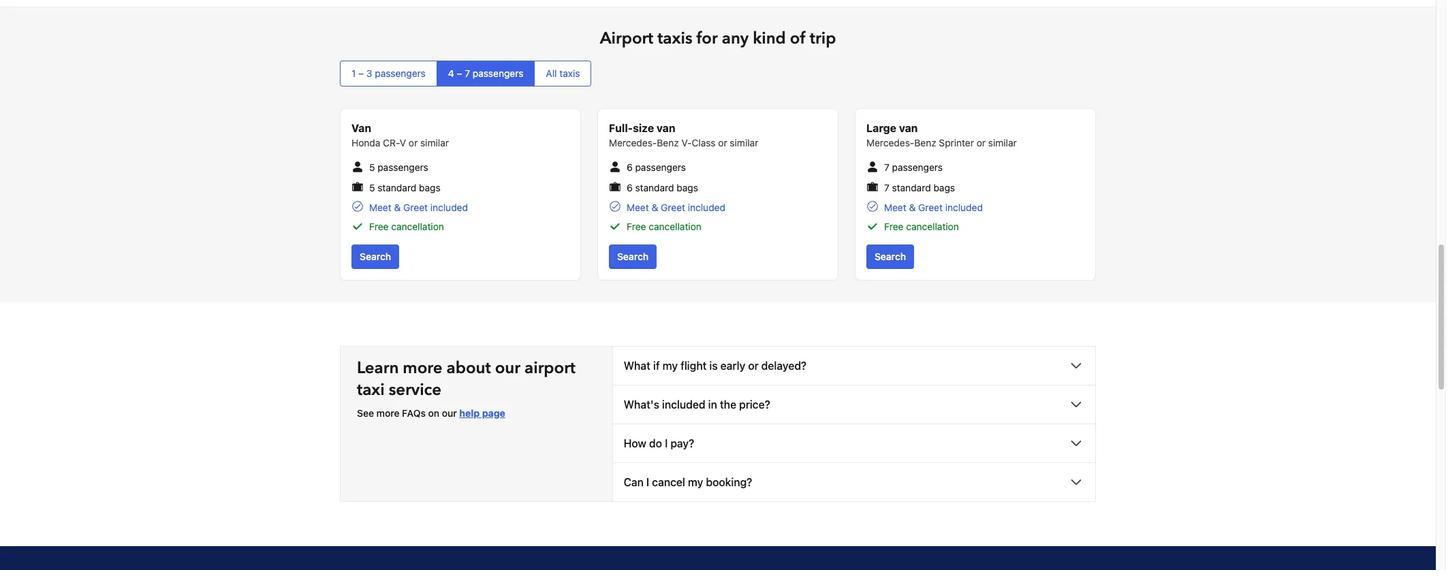 Task type: describe. For each thing, give the bounding box(es) containing it.
my inside dropdown button
[[663, 360, 678, 372]]

or inside dropdown button
[[748, 360, 759, 372]]

& for cr-
[[394, 202, 401, 213]]

sort results by element
[[340, 61, 1096, 87]]

benz inside 'large van mercedes-benz sprinter or similar'
[[914, 137, 936, 149]]

free cancellation for van
[[627, 221, 702, 232]]

passengers right 3
[[375, 68, 426, 79]]

& for van
[[652, 202, 658, 213]]

on
[[428, 407, 439, 419]]

i inside dropdown button
[[665, 437, 668, 449]]

7 inside sort results by element
[[465, 68, 470, 79]]

meet & greet included for van
[[627, 202, 726, 213]]

passengers for large van
[[892, 162, 943, 173]]

taxi
[[357, 379, 385, 401]]

what
[[624, 360, 651, 372]]

meet for cr-
[[369, 202, 392, 213]]

1 vertical spatial our
[[442, 407, 457, 419]]

all
[[546, 68, 557, 79]]

large
[[867, 122, 897, 134]]

0 vertical spatial more
[[403, 357, 442, 379]]

class
[[692, 137, 716, 149]]

v
[[400, 137, 406, 149]]

what if my flight is early or delayed? button
[[613, 347, 1095, 385]]

of
[[790, 27, 806, 50]]

free for cr-
[[369, 221, 389, 232]]

faqs
[[402, 407, 426, 419]]

meet & greet included for cr-
[[369, 202, 468, 213]]

3
[[366, 68, 372, 79]]

7 standard bags
[[884, 182, 955, 193]]

similar inside full-size van mercedes-benz v-class or similar
[[730, 137, 759, 149]]

free for mercedes-
[[884, 221, 904, 232]]

cancellation for cr-
[[391, 221, 444, 232]]

how
[[624, 437, 646, 449]]

cancellation for van
[[649, 221, 702, 232]]

included for mercedes-
[[945, 202, 983, 213]]

search for mercedes-
[[875, 251, 906, 262]]

free cancellation for cr-
[[369, 221, 444, 232]]

all taxis
[[546, 68, 580, 79]]

taxis for all
[[560, 68, 580, 79]]

full-size van mercedes-benz v-class or similar
[[609, 122, 759, 149]]

pay?
[[671, 437, 694, 449]]

benz inside full-size van mercedes-benz v-class or similar
[[657, 137, 679, 149]]

1 horizontal spatial our
[[495, 357, 520, 379]]

search button for van
[[609, 244, 657, 269]]

for
[[697, 27, 718, 50]]

search button for mercedes-
[[867, 244, 914, 269]]

search for cr-
[[360, 251, 391, 262]]

van inside 'large van mercedes-benz sprinter or similar'
[[899, 122, 918, 134]]

– for 3
[[358, 68, 364, 79]]

standard for cr-
[[378, 182, 417, 193]]

honda
[[352, 137, 380, 149]]

van inside full-size van mercedes-benz v-class or similar
[[657, 122, 675, 134]]

mercedes- inside full-size van mercedes-benz v-class or similar
[[609, 137, 657, 149]]

4
[[448, 68, 454, 79]]

learn more about our airport taxi service see more faqs on our help page
[[357, 357, 576, 419]]

meet & greet included for mercedes-
[[884, 202, 983, 213]]

free for van
[[627, 221, 646, 232]]

is
[[710, 360, 718, 372]]

similar inside 'van honda cr-v or similar'
[[420, 137, 449, 149]]

mercedes- inside 'large van mercedes-benz sprinter or similar'
[[867, 137, 914, 149]]

free cancellation for mercedes-
[[884, 221, 959, 232]]

kind
[[753, 27, 786, 50]]

or inside 'van honda cr-v or similar'
[[409, 137, 418, 149]]

any
[[722, 27, 749, 50]]

5 standard bags
[[369, 182, 441, 193]]

1
[[352, 68, 356, 79]]

if
[[653, 360, 660, 372]]

about
[[447, 357, 491, 379]]

how do i pay?
[[624, 437, 694, 449]]

cr-
[[383, 137, 400, 149]]

or inside 'large van mercedes-benz sprinter or similar'
[[977, 137, 986, 149]]

what's
[[624, 398, 659, 411]]

van honda cr-v or similar
[[352, 122, 449, 149]]

search button for cr-
[[352, 244, 399, 269]]

taxis for airport
[[658, 27, 693, 50]]



Task type: locate. For each thing, give the bounding box(es) containing it.
meet down "6 standard bags" on the left top
[[627, 202, 649, 213]]

greet
[[403, 202, 428, 213], [661, 202, 685, 213], [918, 202, 943, 213]]

1 – 3 passengers
[[352, 68, 426, 79]]

flight
[[681, 360, 707, 372]]

6 up "6 standard bags" on the left top
[[627, 162, 633, 173]]

greet down 5 standard bags
[[403, 202, 428, 213]]

1 greet from the left
[[403, 202, 428, 213]]

– right 1
[[358, 68, 364, 79]]

free down 7 standard bags
[[884, 221, 904, 232]]

similar right the 'v'
[[420, 137, 449, 149]]

what's included in the price? button
[[613, 385, 1095, 424]]

2 van from the left
[[899, 122, 918, 134]]

i
[[665, 437, 668, 449], [646, 476, 649, 488]]

1 horizontal spatial greet
[[661, 202, 685, 213]]

0 horizontal spatial greet
[[403, 202, 428, 213]]

2 horizontal spatial bags
[[934, 182, 955, 193]]

1 vertical spatial my
[[688, 476, 703, 488]]

meet & greet included
[[369, 202, 468, 213], [627, 202, 726, 213], [884, 202, 983, 213]]

free cancellation
[[369, 221, 444, 232], [627, 221, 702, 232], [884, 221, 959, 232]]

benz
[[657, 137, 679, 149], [914, 137, 936, 149]]

0 horizontal spatial mercedes-
[[609, 137, 657, 149]]

0 horizontal spatial i
[[646, 476, 649, 488]]

6 for 6 passengers
[[627, 162, 633, 173]]

meet & greet included down 7 standard bags
[[884, 202, 983, 213]]

the
[[720, 398, 736, 411]]

1 vertical spatial 5
[[369, 182, 375, 193]]

standard
[[378, 182, 417, 193], [635, 182, 674, 193], [892, 182, 931, 193]]

included for cr-
[[430, 202, 468, 213]]

my
[[663, 360, 678, 372], [688, 476, 703, 488]]

meet down 7 standard bags
[[884, 202, 907, 213]]

standard down 7 passengers
[[892, 182, 931, 193]]

2 vertical spatial 7
[[884, 182, 890, 193]]

3 search from the left
[[875, 251, 906, 262]]

mercedes- down large
[[867, 137, 914, 149]]

benz left 'v-'
[[657, 137, 679, 149]]

mercedes- down size
[[609, 137, 657, 149]]

0 vertical spatial my
[[663, 360, 678, 372]]

1 horizontal spatial &
[[652, 202, 658, 213]]

0 horizontal spatial van
[[657, 122, 675, 134]]

included down 5 standard bags
[[430, 202, 468, 213]]

2 similar from the left
[[730, 137, 759, 149]]

0 horizontal spatial similar
[[420, 137, 449, 149]]

0 horizontal spatial our
[[442, 407, 457, 419]]

0 vertical spatial our
[[495, 357, 520, 379]]

1 horizontal spatial similar
[[730, 137, 759, 149]]

–
[[358, 68, 364, 79], [457, 68, 462, 79]]

0 horizontal spatial cancellation
[[391, 221, 444, 232]]

free
[[369, 221, 389, 232], [627, 221, 646, 232], [884, 221, 904, 232]]

more right see
[[376, 407, 400, 419]]

0 horizontal spatial standard
[[378, 182, 417, 193]]

meet for mercedes-
[[884, 202, 907, 213]]

meet & greet included down "6 standard bags" on the left top
[[627, 202, 726, 213]]

large van mercedes-benz sprinter or similar
[[867, 122, 1017, 149]]

5 passengers
[[369, 162, 428, 173]]

3 search button from the left
[[867, 244, 914, 269]]

0 vertical spatial 5
[[369, 162, 375, 173]]

greet for cr-
[[403, 202, 428, 213]]

cancel
[[652, 476, 685, 488]]

included down "6 standard bags" on the left top
[[688, 202, 726, 213]]

1 vertical spatial taxis
[[560, 68, 580, 79]]

standard for van
[[635, 182, 674, 193]]

0 vertical spatial 6
[[627, 162, 633, 173]]

1 horizontal spatial search
[[617, 251, 649, 262]]

2 horizontal spatial search button
[[867, 244, 914, 269]]

2 mercedes- from the left
[[867, 137, 914, 149]]

4 – 7 passengers
[[448, 68, 524, 79]]

– for 7
[[457, 68, 462, 79]]

van right large
[[899, 122, 918, 134]]

greet for van
[[661, 202, 685, 213]]

included
[[430, 202, 468, 213], [688, 202, 726, 213], [945, 202, 983, 213], [662, 398, 706, 411]]

1 vertical spatial 7
[[884, 162, 890, 173]]

i right can
[[646, 476, 649, 488]]

1 standard from the left
[[378, 182, 417, 193]]

passengers
[[375, 68, 426, 79], [473, 68, 524, 79], [378, 162, 428, 173], [635, 162, 686, 173], [892, 162, 943, 173]]

1 horizontal spatial bags
[[677, 182, 698, 193]]

v-
[[682, 137, 692, 149]]

7
[[465, 68, 470, 79], [884, 162, 890, 173], [884, 182, 890, 193]]

included left in
[[662, 398, 706, 411]]

2 bags from the left
[[677, 182, 698, 193]]

more
[[403, 357, 442, 379], [376, 407, 400, 419]]

2 standard from the left
[[635, 182, 674, 193]]

0 horizontal spatial free cancellation
[[369, 221, 444, 232]]

& down 5 standard bags
[[394, 202, 401, 213]]

free down "6 standard bags" on the left top
[[627, 221, 646, 232]]

6 down 6 passengers
[[627, 182, 633, 193]]

early
[[721, 360, 745, 372]]

2 horizontal spatial similar
[[988, 137, 1017, 149]]

1 search button from the left
[[352, 244, 399, 269]]

1 6 from the top
[[627, 162, 633, 173]]

standard down 6 passengers
[[635, 182, 674, 193]]

1 search from the left
[[360, 251, 391, 262]]

van
[[657, 122, 675, 134], [899, 122, 918, 134]]

2 free from the left
[[627, 221, 646, 232]]

2 benz from the left
[[914, 137, 936, 149]]

6 passengers
[[627, 162, 686, 173]]

can i cancel my booking? button
[[613, 463, 1095, 501]]

airport taxis for any kind of trip
[[600, 27, 836, 50]]

mercedes-
[[609, 137, 657, 149], [867, 137, 914, 149]]

2 cancellation from the left
[[649, 221, 702, 232]]

similar inside 'large van mercedes-benz sprinter or similar'
[[988, 137, 1017, 149]]

3 similar from the left
[[988, 137, 1017, 149]]

or inside full-size van mercedes-benz v-class or similar
[[718, 137, 727, 149]]

&
[[394, 202, 401, 213], [652, 202, 658, 213], [909, 202, 916, 213]]

airport
[[600, 27, 653, 50]]

0 vertical spatial i
[[665, 437, 668, 449]]

delayed?
[[761, 360, 807, 372]]

1 horizontal spatial benz
[[914, 137, 936, 149]]

our right on
[[442, 407, 457, 419]]

1 horizontal spatial my
[[688, 476, 703, 488]]

0 horizontal spatial more
[[376, 407, 400, 419]]

greet down "6 standard bags" on the left top
[[661, 202, 685, 213]]

7 for 7 standard bags
[[884, 182, 890, 193]]

1 horizontal spatial free cancellation
[[627, 221, 702, 232]]

5 for 5 standard bags
[[369, 182, 375, 193]]

0 horizontal spatial my
[[663, 360, 678, 372]]

or right early
[[748, 360, 759, 372]]

1 horizontal spatial search button
[[609, 244, 657, 269]]

help page link
[[459, 407, 505, 419]]

more right learn at the bottom
[[403, 357, 442, 379]]

0 horizontal spatial free
[[369, 221, 389, 232]]

1 vertical spatial 6
[[627, 182, 633, 193]]

1 horizontal spatial taxis
[[658, 27, 693, 50]]

search
[[360, 251, 391, 262], [617, 251, 649, 262], [875, 251, 906, 262]]

1 meet from the left
[[369, 202, 392, 213]]

i right the "do"
[[665, 437, 668, 449]]

bags
[[419, 182, 441, 193], [677, 182, 698, 193], [934, 182, 955, 193]]

airport
[[525, 357, 576, 379]]

or right sprinter
[[977, 137, 986, 149]]

7 right 4
[[465, 68, 470, 79]]

0 horizontal spatial benz
[[657, 137, 679, 149]]

what if my flight is early or delayed?
[[624, 360, 807, 372]]

service
[[389, 379, 442, 401]]

do
[[649, 437, 662, 449]]

2 meet & greet included from the left
[[627, 202, 726, 213]]

1 meet & greet included from the left
[[369, 202, 468, 213]]

3 free from the left
[[884, 221, 904, 232]]

sprinter
[[939, 137, 974, 149]]

5 down 5 passengers
[[369, 182, 375, 193]]

free cancellation down 5 standard bags
[[369, 221, 444, 232]]

cancellation
[[391, 221, 444, 232], [649, 221, 702, 232], [906, 221, 959, 232]]

cancellation down 7 standard bags
[[906, 221, 959, 232]]

2 search button from the left
[[609, 244, 657, 269]]

included for van
[[688, 202, 726, 213]]

3 standard from the left
[[892, 182, 931, 193]]

2 horizontal spatial search
[[875, 251, 906, 262]]

standard for mercedes-
[[892, 182, 931, 193]]

7 passengers
[[884, 162, 943, 173]]

& down "6 standard bags" on the left top
[[652, 202, 658, 213]]

passengers right 4
[[473, 68, 524, 79]]

cancellation down 5 standard bags
[[391, 221, 444, 232]]

bags for mercedes-
[[934, 182, 955, 193]]

page
[[482, 407, 505, 419]]

taxis right all
[[560, 68, 580, 79]]

search for van
[[617, 251, 649, 262]]

price?
[[739, 398, 770, 411]]

1 vertical spatial i
[[646, 476, 649, 488]]

1 horizontal spatial cancellation
[[649, 221, 702, 232]]

3 free cancellation from the left
[[884, 221, 959, 232]]

taxis inside sort results by element
[[560, 68, 580, 79]]

2 meet from the left
[[627, 202, 649, 213]]

bags down 5 passengers
[[419, 182, 441, 193]]

0 vertical spatial 7
[[465, 68, 470, 79]]

1 van from the left
[[657, 122, 675, 134]]

or right the 'v'
[[409, 137, 418, 149]]

van
[[352, 122, 371, 134]]

5 for 5 passengers
[[369, 162, 375, 173]]

1 horizontal spatial van
[[899, 122, 918, 134]]

see
[[357, 407, 374, 419]]

free cancellation down "6 standard bags" on the left top
[[627, 221, 702, 232]]

1 horizontal spatial mercedes-
[[867, 137, 914, 149]]

1 – from the left
[[358, 68, 364, 79]]

bags down 7 passengers
[[934, 182, 955, 193]]

– right 4
[[457, 68, 462, 79]]

1 similar from the left
[[420, 137, 449, 149]]

3 cancellation from the left
[[906, 221, 959, 232]]

greet down 7 standard bags
[[918, 202, 943, 213]]

our right about
[[495, 357, 520, 379]]

benz up 7 passengers
[[914, 137, 936, 149]]

passengers for van
[[378, 162, 428, 173]]

meet down 5 standard bags
[[369, 202, 392, 213]]

2 horizontal spatial standard
[[892, 182, 931, 193]]

5
[[369, 162, 375, 173], [369, 182, 375, 193]]

& down 7 standard bags
[[909, 202, 916, 213]]

i inside dropdown button
[[646, 476, 649, 488]]

or right 'class'
[[718, 137, 727, 149]]

1 benz from the left
[[657, 137, 679, 149]]

0 horizontal spatial search
[[360, 251, 391, 262]]

2 search from the left
[[617, 251, 649, 262]]

what's included in the price?
[[624, 398, 770, 411]]

1 cancellation from the left
[[391, 221, 444, 232]]

2 horizontal spatial cancellation
[[906, 221, 959, 232]]

our
[[495, 357, 520, 379], [442, 407, 457, 419]]

full-
[[609, 122, 633, 134]]

2 – from the left
[[457, 68, 462, 79]]

bags for van
[[677, 182, 698, 193]]

1 5 from the top
[[369, 162, 375, 173]]

1 & from the left
[[394, 202, 401, 213]]

passengers up "6 standard bags" on the left top
[[635, 162, 686, 173]]

similar right 'class'
[[730, 137, 759, 149]]

or
[[409, 137, 418, 149], [718, 137, 727, 149], [977, 137, 986, 149], [748, 360, 759, 372]]

standard down 5 passengers
[[378, 182, 417, 193]]

2 greet from the left
[[661, 202, 685, 213]]

meet
[[369, 202, 392, 213], [627, 202, 649, 213], [884, 202, 907, 213]]

0 horizontal spatial meet
[[369, 202, 392, 213]]

0 horizontal spatial bags
[[419, 182, 441, 193]]

cancellation for mercedes-
[[906, 221, 959, 232]]

trip
[[810, 27, 836, 50]]

greet for mercedes-
[[918, 202, 943, 213]]

van right size
[[657, 122, 675, 134]]

free cancellation down 7 standard bags
[[884, 221, 959, 232]]

2 horizontal spatial free
[[884, 221, 904, 232]]

can i cancel my booking?
[[624, 476, 752, 488]]

2 horizontal spatial meet
[[884, 202, 907, 213]]

1 free from the left
[[369, 221, 389, 232]]

3 & from the left
[[909, 202, 916, 213]]

included inside dropdown button
[[662, 398, 706, 411]]

taxis left for
[[658, 27, 693, 50]]

2 horizontal spatial &
[[909, 202, 916, 213]]

cancellation down "6 standard bags" on the left top
[[649, 221, 702, 232]]

3 greet from the left
[[918, 202, 943, 213]]

taxis
[[658, 27, 693, 50], [560, 68, 580, 79]]

3 meet from the left
[[884, 202, 907, 213]]

1 horizontal spatial i
[[665, 437, 668, 449]]

0 horizontal spatial taxis
[[560, 68, 580, 79]]

how do i pay? button
[[613, 424, 1095, 462]]

similar
[[420, 137, 449, 149], [730, 137, 759, 149], [988, 137, 1017, 149]]

learn
[[357, 357, 399, 379]]

passengers up 5 standard bags
[[378, 162, 428, 173]]

passengers up 7 standard bags
[[892, 162, 943, 173]]

meet for van
[[627, 202, 649, 213]]

bags down 6 passengers
[[677, 182, 698, 193]]

included down 7 standard bags
[[945, 202, 983, 213]]

& for mercedes-
[[909, 202, 916, 213]]

6
[[627, 162, 633, 173], [627, 182, 633, 193]]

2 horizontal spatial greet
[[918, 202, 943, 213]]

5 down honda
[[369, 162, 375, 173]]

0 horizontal spatial search button
[[352, 244, 399, 269]]

6 for 6 standard bags
[[627, 182, 633, 193]]

1 horizontal spatial standard
[[635, 182, 674, 193]]

similar right sprinter
[[988, 137, 1017, 149]]

free down 5 standard bags
[[369, 221, 389, 232]]

0 horizontal spatial &
[[394, 202, 401, 213]]

7 up 7 standard bags
[[884, 162, 890, 173]]

0 horizontal spatial –
[[358, 68, 364, 79]]

1 horizontal spatial meet & greet included
[[627, 202, 726, 213]]

2 5 from the top
[[369, 182, 375, 193]]

search button
[[352, 244, 399, 269], [609, 244, 657, 269], [867, 244, 914, 269]]

6 standard bags
[[627, 182, 698, 193]]

1 free cancellation from the left
[[369, 221, 444, 232]]

2 free cancellation from the left
[[627, 221, 702, 232]]

2 horizontal spatial free cancellation
[[884, 221, 959, 232]]

7 for 7 passengers
[[884, 162, 890, 173]]

1 horizontal spatial more
[[403, 357, 442, 379]]

0 horizontal spatial meet & greet included
[[369, 202, 468, 213]]

3 meet & greet included from the left
[[884, 202, 983, 213]]

my right if
[[663, 360, 678, 372]]

1 mercedes- from the left
[[609, 137, 657, 149]]

3 bags from the left
[[934, 182, 955, 193]]

1 horizontal spatial –
[[457, 68, 462, 79]]

can
[[624, 476, 644, 488]]

1 horizontal spatial free
[[627, 221, 646, 232]]

my inside dropdown button
[[688, 476, 703, 488]]

1 vertical spatial more
[[376, 407, 400, 419]]

1 bags from the left
[[419, 182, 441, 193]]

help
[[459, 407, 480, 419]]

booking?
[[706, 476, 752, 488]]

2 & from the left
[[652, 202, 658, 213]]

0 vertical spatial taxis
[[658, 27, 693, 50]]

my right cancel at the bottom left of the page
[[688, 476, 703, 488]]

1 horizontal spatial meet
[[627, 202, 649, 213]]

2 6 from the top
[[627, 182, 633, 193]]

in
[[708, 398, 717, 411]]

bags for cr-
[[419, 182, 441, 193]]

meet & greet included down 5 standard bags
[[369, 202, 468, 213]]

size
[[633, 122, 654, 134]]

2 horizontal spatial meet & greet included
[[884, 202, 983, 213]]

passengers for full-size van
[[635, 162, 686, 173]]

7 down 7 passengers
[[884, 182, 890, 193]]



Task type: vqa. For each thing, say whether or not it's contained in the screenshot.
MERCEDES-
yes



